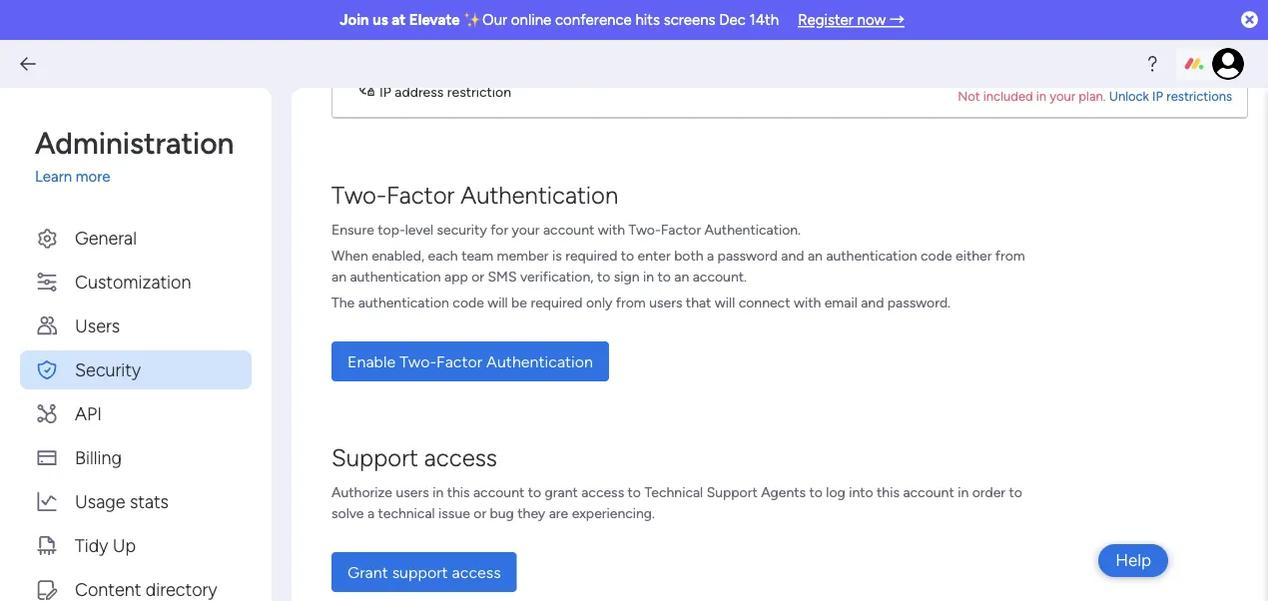 Task type: vqa. For each thing, say whether or not it's contained in the screenshot.
the Audit link
no



Task type: describe. For each thing, give the bounding box(es) containing it.
1 vertical spatial authentication
[[350, 268, 441, 285]]

password
[[718, 247, 778, 264]]

1 horizontal spatial code
[[921, 247, 953, 264]]

agents
[[761, 484, 806, 501]]

1 vertical spatial with
[[794, 294, 821, 311]]

only
[[586, 294, 613, 311]]

to right "order" at the bottom right
[[1010, 484, 1023, 501]]

✨
[[464, 11, 479, 29]]

1 vertical spatial from
[[616, 294, 646, 311]]

authorize
[[332, 484, 393, 501]]

at
[[392, 11, 406, 29]]

elevate
[[409, 11, 460, 29]]

0 vertical spatial authentication
[[827, 247, 918, 264]]

password.
[[888, 294, 951, 311]]

0 horizontal spatial ip
[[380, 83, 392, 100]]

included
[[984, 88, 1034, 104]]

2 vertical spatial authentication
[[358, 294, 449, 311]]

to down enter
[[658, 268, 671, 285]]

order
[[973, 484, 1006, 501]]

a for solve
[[368, 505, 375, 522]]

issue
[[439, 505, 470, 522]]

general button
[[20, 218, 252, 257]]

security
[[75, 359, 141, 380]]

join us at elevate ✨ our online conference hits screens dec 14th
[[340, 11, 779, 29]]

security
[[437, 221, 487, 238]]

not
[[958, 88, 981, 104]]

top-
[[378, 221, 405, 238]]

or inside authorize users in this account to grant access to technical support agents to log into this account in order to solve a technical issue or bug they are experiencing.
[[474, 505, 487, 522]]

unlock
[[1110, 88, 1150, 104]]

0 vertical spatial authentication
[[461, 180, 619, 209]]

grant
[[545, 484, 578, 501]]

app
[[445, 268, 468, 285]]

or inside ensure top-level security for your account with two-factor authentication. when enabled, each team member is required to enter both a password and an authentication code either from an authentication app or sms verification, to sign in to an account. the authentication code will be required only from users that will connect with email and password.
[[472, 268, 485, 285]]

0 horizontal spatial account
[[474, 484, 525, 501]]

plan.
[[1079, 88, 1106, 104]]

grant support access
[[348, 563, 501, 582]]

restriction
[[447, 83, 511, 100]]

your inside ensure top-level security for your account with two-factor authentication. when enabled, each team member is required to enter both a password and an authentication code either from an authentication app or sms verification, to sign in to an account. the authentication code will be required only from users that will connect with email and password.
[[512, 221, 540, 238]]

enter
[[638, 247, 671, 264]]

tidy
[[75, 534, 108, 556]]

be
[[512, 294, 527, 311]]

back to workspace image
[[18, 54, 38, 74]]

technical
[[378, 505, 435, 522]]

a for both
[[707, 247, 714, 264]]

our
[[483, 11, 508, 29]]

2 horizontal spatial an
[[808, 247, 823, 264]]

directory
[[146, 578, 217, 600]]

more
[[76, 168, 110, 186]]

api button
[[20, 394, 252, 433]]

sms
[[488, 268, 517, 285]]

either
[[956, 247, 992, 264]]

usage
[[75, 491, 125, 512]]

register
[[798, 11, 854, 29]]

content directory
[[75, 578, 217, 600]]

conference
[[555, 11, 632, 29]]

verification,
[[520, 268, 594, 285]]

authorize users in this account to grant access to technical support agents to log into this account in order to solve a technical issue or bug they are experiencing.
[[332, 484, 1023, 522]]

help button
[[1099, 544, 1169, 577]]

0 horizontal spatial an
[[332, 268, 347, 285]]

learn more link
[[35, 166, 252, 188]]

2 horizontal spatial account
[[904, 484, 955, 501]]

online
[[511, 11, 552, 29]]

0 vertical spatial factor
[[387, 180, 455, 209]]

screens
[[664, 11, 716, 29]]

0 vertical spatial access
[[424, 443, 498, 472]]

grant support access button
[[332, 552, 517, 592]]

2 this from the left
[[877, 484, 900, 501]]

they
[[518, 505, 546, 522]]

customization
[[75, 271, 191, 292]]

0 horizontal spatial and
[[782, 247, 805, 264]]

account.
[[693, 268, 747, 285]]

email
[[825, 294, 858, 311]]

now
[[858, 11, 886, 29]]

learn
[[35, 168, 72, 186]]

1 will from the left
[[488, 294, 508, 311]]

tidy up button
[[20, 526, 252, 565]]

authentication.
[[705, 221, 801, 238]]

0 vertical spatial with
[[598, 221, 625, 238]]

usage stats
[[75, 491, 169, 512]]

bob builder image
[[1213, 48, 1245, 80]]

to left sign
[[597, 268, 611, 285]]

two- inside ensure top-level security for your account with two-factor authentication. when enabled, each team member is required to enter both a password and an authentication code either from an authentication app or sms verification, to sign in to an account. the authentication code will be required only from users that will connect with email and password.
[[629, 221, 661, 238]]

dec
[[720, 11, 746, 29]]

security button
[[20, 350, 252, 389]]

access inside authorize users in this account to grant access to technical support agents to log into this account in order to solve a technical issue or bug they are experiencing.
[[582, 484, 625, 501]]

1 horizontal spatial your
[[1050, 88, 1076, 104]]

each
[[428, 247, 458, 264]]

support inside authorize users in this account to grant access to technical support agents to log into this account in order to solve a technical issue or bug they are experiencing.
[[707, 484, 758, 501]]

log
[[827, 484, 846, 501]]

register now → link
[[798, 11, 905, 29]]

team
[[462, 247, 494, 264]]

stats
[[130, 491, 169, 512]]

usage stats button
[[20, 482, 252, 521]]

bug
[[490, 505, 514, 522]]

solve
[[332, 505, 364, 522]]

0 vertical spatial required
[[566, 247, 618, 264]]



Task type: locate. For each thing, give the bounding box(es) containing it.
0 horizontal spatial support
[[332, 443, 418, 472]]

access
[[424, 443, 498, 472], [582, 484, 625, 501], [452, 563, 501, 582]]

join
[[340, 11, 369, 29]]

ip right unlock
[[1153, 88, 1164, 104]]

→
[[890, 11, 905, 29]]

technical
[[645, 484, 704, 501]]

this
[[447, 484, 470, 501], [877, 484, 900, 501]]

two- up enter
[[629, 221, 661, 238]]

factor inside enable two-factor authentication button
[[437, 352, 483, 371]]

0 vertical spatial or
[[472, 268, 485, 285]]

0 vertical spatial code
[[921, 247, 953, 264]]

1 horizontal spatial from
[[996, 247, 1026, 264]]

factor up the both
[[661, 221, 701, 238]]

or left bug in the bottom of the page
[[474, 505, 487, 522]]

with left email
[[794, 294, 821, 311]]

us
[[373, 11, 388, 29]]

administration
[[35, 125, 234, 161]]

support
[[332, 443, 418, 472], [707, 484, 758, 501]]

code down app
[[453, 294, 484, 311]]

1 horizontal spatial a
[[707, 247, 714, 264]]

0 horizontal spatial will
[[488, 294, 508, 311]]

0 vertical spatial your
[[1050, 88, 1076, 104]]

enable two-factor authentication button
[[332, 342, 609, 382]]

2 vertical spatial factor
[[437, 352, 483, 371]]

will left be
[[488, 294, 508, 311]]

level
[[405, 221, 434, 238]]

1 horizontal spatial users
[[650, 294, 683, 311]]

in right included
[[1037, 88, 1047, 104]]

in down enter
[[643, 268, 654, 285]]

required right is
[[566, 247, 618, 264]]

to up sign
[[621, 247, 635, 264]]

authentication down be
[[487, 352, 593, 371]]

your
[[1050, 88, 1076, 104], [512, 221, 540, 238]]

will right that on the right
[[715, 294, 736, 311]]

hits
[[636, 11, 660, 29]]

experiencing.
[[572, 505, 655, 522]]

register now →
[[798, 11, 905, 29]]

1 vertical spatial and
[[861, 294, 884, 311]]

access inside button
[[452, 563, 501, 582]]

1 vertical spatial users
[[396, 484, 429, 501]]

1 horizontal spatial account
[[543, 221, 595, 238]]

authentication inside button
[[487, 352, 593, 371]]

access up issue
[[424, 443, 498, 472]]

tidy up
[[75, 534, 136, 556]]

account left "order" at the bottom right
[[904, 484, 955, 501]]

a down authorize at bottom
[[368, 505, 375, 522]]

both
[[674, 247, 704, 264]]

the
[[332, 294, 355, 311]]

api
[[75, 403, 102, 424]]

authentication
[[461, 180, 619, 209], [487, 352, 593, 371]]

users
[[75, 315, 120, 336]]

in up issue
[[433, 484, 444, 501]]

is
[[552, 247, 562, 264]]

account
[[543, 221, 595, 238], [474, 484, 525, 501], [904, 484, 955, 501]]

0 vertical spatial support
[[332, 443, 418, 472]]

users inside ensure top-level security for your account with two-factor authentication. when enabled, each team member is required to enter both a password and an authentication code either from an authentication app or sms verification, to sign in to an account. the authentication code will be required only from users that will connect with email and password.
[[650, 294, 683, 311]]

connect
[[739, 294, 791, 311]]

0 horizontal spatial a
[[368, 505, 375, 522]]

1 horizontal spatial will
[[715, 294, 736, 311]]

an down the both
[[675, 268, 690, 285]]

0 horizontal spatial from
[[616, 294, 646, 311]]

1 horizontal spatial support
[[707, 484, 758, 501]]

and right password
[[782, 247, 805, 264]]

1 horizontal spatial ip
[[1153, 88, 1164, 104]]

a right the both
[[707, 247, 714, 264]]

code left the either
[[921, 247, 953, 264]]

are
[[549, 505, 569, 522]]

to up the experiencing.
[[628, 484, 641, 501]]

1 this from the left
[[447, 484, 470, 501]]

users
[[650, 294, 683, 311], [396, 484, 429, 501]]

required down verification,
[[531, 294, 583, 311]]

and
[[782, 247, 805, 264], [861, 294, 884, 311]]

1 vertical spatial a
[[368, 505, 375, 522]]

0 horizontal spatial code
[[453, 294, 484, 311]]

with
[[598, 221, 625, 238], [794, 294, 821, 311]]

0 vertical spatial two-
[[332, 180, 387, 209]]

from right the either
[[996, 247, 1026, 264]]

0 horizontal spatial with
[[598, 221, 625, 238]]

ip address restriction
[[380, 83, 511, 100]]

users left that on the right
[[650, 294, 683, 311]]

grant
[[348, 563, 388, 582]]

1 vertical spatial support
[[707, 484, 758, 501]]

your left plan.
[[1050, 88, 1076, 104]]

1 vertical spatial access
[[582, 484, 625, 501]]

0 vertical spatial and
[[782, 247, 805, 264]]

content
[[75, 578, 141, 600]]

help
[[1116, 550, 1152, 571]]

account up is
[[543, 221, 595, 238]]

1 vertical spatial two-
[[629, 221, 661, 238]]

users inside authorize users in this account to grant access to technical support agents to log into this account in order to solve a technical issue or bug they are experiencing.
[[396, 484, 429, 501]]

0 vertical spatial a
[[707, 247, 714, 264]]

0 horizontal spatial your
[[512, 221, 540, 238]]

factor up level at the left top
[[387, 180, 455, 209]]

2 horizontal spatial two-
[[629, 221, 661, 238]]

2 vertical spatial access
[[452, 563, 501, 582]]

account up bug in the bottom of the page
[[474, 484, 525, 501]]

unlock ip restrictions link
[[1110, 88, 1233, 104]]

from
[[996, 247, 1026, 264], [616, 294, 646, 311]]

to left log at the bottom
[[810, 484, 823, 501]]

support up authorize at bottom
[[332, 443, 418, 472]]

14th
[[750, 11, 779, 29]]

code
[[921, 247, 953, 264], [453, 294, 484, 311]]

1 vertical spatial required
[[531, 294, 583, 311]]

1 horizontal spatial with
[[794, 294, 821, 311]]

when
[[332, 247, 368, 264]]

not included in your plan. unlock ip restrictions
[[958, 88, 1233, 104]]

member
[[497, 247, 549, 264]]

to
[[621, 247, 635, 264], [597, 268, 611, 285], [658, 268, 671, 285], [528, 484, 542, 501], [628, 484, 641, 501], [810, 484, 823, 501], [1010, 484, 1023, 501]]

help image
[[1143, 54, 1163, 74]]

an down when
[[332, 268, 347, 285]]

with up sign
[[598, 221, 625, 238]]

0 horizontal spatial users
[[396, 484, 429, 501]]

enable two-factor authentication
[[348, 352, 593, 371]]

in inside ensure top-level security for your account with two-factor authentication. when enabled, each team member is required to enter both a password and an authentication code either from an authentication app or sms verification, to sign in to an account. the authentication code will be required only from users that will connect with email and password.
[[643, 268, 654, 285]]

into
[[849, 484, 874, 501]]

this up issue
[[447, 484, 470, 501]]

for
[[491, 221, 509, 238]]

customization button
[[20, 262, 252, 301]]

2 vertical spatial two-
[[400, 352, 437, 371]]

in
[[1037, 88, 1047, 104], [643, 268, 654, 285], [433, 484, 444, 501], [958, 484, 969, 501]]

support access
[[332, 443, 498, 472]]

billing button
[[20, 438, 252, 477]]

ensure top-level security for your account with two-factor authentication. when enabled, each team member is required to enter both a password and an authentication code either from an authentication app or sms verification, to sign in to an account. the authentication code will be required only from users that will connect with email and password.
[[332, 221, 1026, 311]]

billing
[[75, 447, 122, 468]]

to up they
[[528, 484, 542, 501]]

address
[[395, 83, 444, 100]]

1 horizontal spatial two-
[[400, 352, 437, 371]]

access right support at bottom
[[452, 563, 501, 582]]

support left agents
[[707, 484, 758, 501]]

1 vertical spatial code
[[453, 294, 484, 311]]

ip left address
[[380, 83, 392, 100]]

0 horizontal spatial two-
[[332, 180, 387, 209]]

1 horizontal spatial and
[[861, 294, 884, 311]]

general
[[75, 227, 137, 248]]

will
[[488, 294, 508, 311], [715, 294, 736, 311]]

two-factor authentication
[[332, 180, 619, 209]]

or
[[472, 268, 485, 285], [474, 505, 487, 522]]

users up the 'technical'
[[396, 484, 429, 501]]

users button
[[20, 306, 252, 345]]

factor inside ensure top-level security for your account with two-factor authentication. when enabled, each team member is required to enter both a password and an authentication code either from an authentication app or sms verification, to sign in to an account. the authentication code will be required only from users that will connect with email and password.
[[661, 221, 701, 238]]

sign
[[614, 268, 640, 285]]

an
[[808, 247, 823, 264], [332, 268, 347, 285], [675, 268, 690, 285]]

and right email
[[861, 294, 884, 311]]

1 vertical spatial your
[[512, 221, 540, 238]]

up
[[113, 534, 136, 556]]

1 vertical spatial authentication
[[487, 352, 593, 371]]

1 vertical spatial or
[[474, 505, 487, 522]]

account inside ensure top-level security for your account with two-factor authentication. when enabled, each team member is required to enter both a password and an authentication code either from an authentication app or sms verification, to sign in to an account. the authentication code will be required only from users that will connect with email and password.
[[543, 221, 595, 238]]

a inside ensure top-level security for your account with two-factor authentication. when enabled, each team member is required to enter both a password and an authentication code either from an authentication app or sms verification, to sign in to an account. the authentication code will be required only from users that will connect with email and password.
[[707, 247, 714, 264]]

your up member
[[512, 221, 540, 238]]

factor down app
[[437, 352, 483, 371]]

two- right enable
[[400, 352, 437, 371]]

or down team
[[472, 268, 485, 285]]

this right into
[[877, 484, 900, 501]]

1 horizontal spatial an
[[675, 268, 690, 285]]

1 horizontal spatial this
[[877, 484, 900, 501]]

2 will from the left
[[715, 294, 736, 311]]

0 vertical spatial from
[[996, 247, 1026, 264]]

0 horizontal spatial this
[[447, 484, 470, 501]]

1 vertical spatial factor
[[661, 221, 701, 238]]

content directory button
[[20, 570, 252, 601]]

a inside authorize users in this account to grant access to technical support agents to log into this account in order to solve a technical issue or bug they are experiencing.
[[368, 505, 375, 522]]

authentication up for
[[461, 180, 619, 209]]

0 vertical spatial users
[[650, 294, 683, 311]]

support
[[392, 563, 448, 582]]

access up the experiencing.
[[582, 484, 625, 501]]

two- inside button
[[400, 352, 437, 371]]

two-
[[332, 180, 387, 209], [629, 221, 661, 238], [400, 352, 437, 371]]

two- up the ensure
[[332, 180, 387, 209]]

restrictions
[[1167, 88, 1233, 104]]

an right password
[[808, 247, 823, 264]]

that
[[686, 294, 712, 311]]

from down sign
[[616, 294, 646, 311]]

in left "order" at the bottom right
[[958, 484, 969, 501]]



